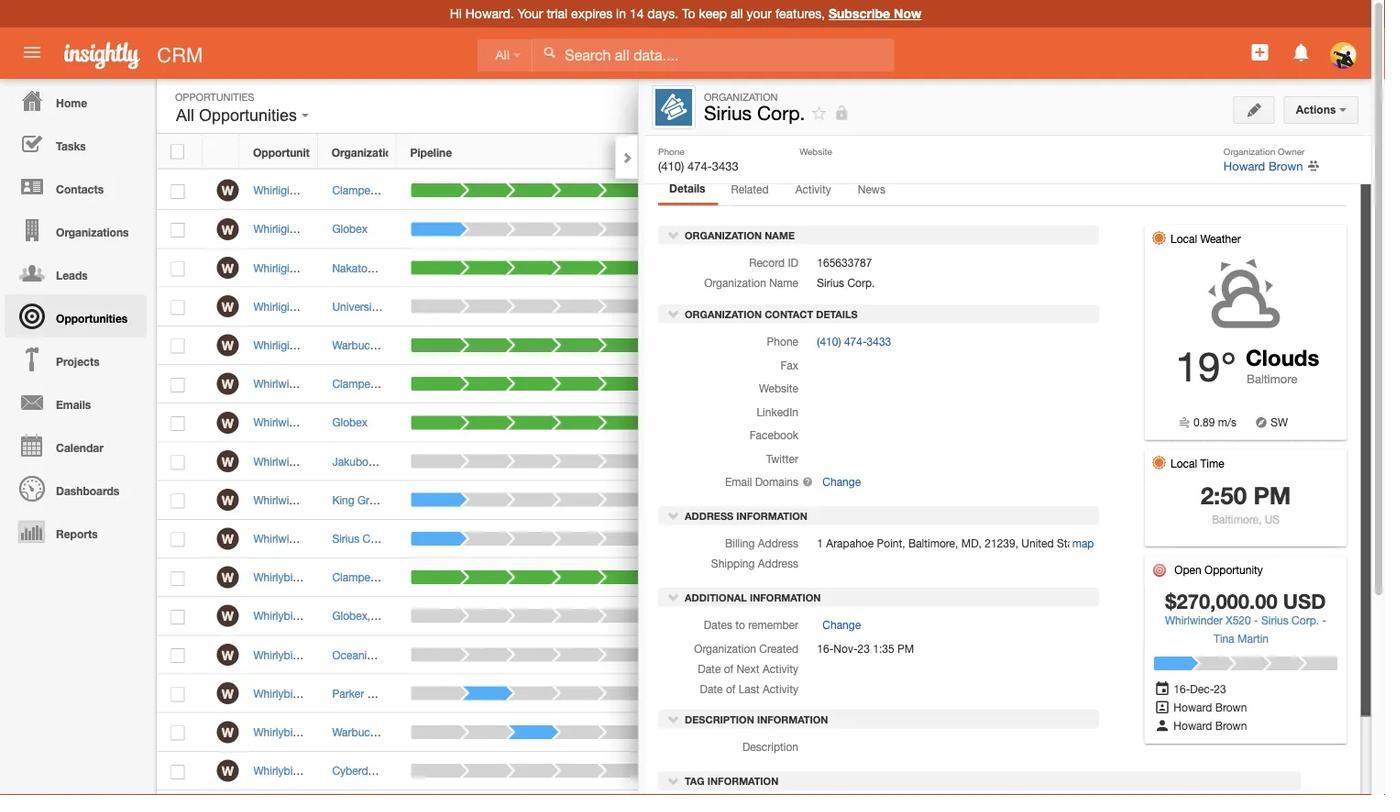 Task type: locate. For each thing, give the bounding box(es) containing it.
1 w from the top
[[222, 183, 234, 198]]

cyberdyne down whirlybird g550 - warbucks industries - roger mills
[[341, 764, 394, 777]]

3 g550 from the top
[[306, 648, 333, 661]]

g550 for oceanic airlines
[[306, 648, 333, 661]]

1 vertical spatial katherine
[[423, 610, 470, 622]]

0 horizontal spatial sirius corp.
[[332, 532, 390, 545]]

nov- for whirlwinder x520 - jakubowski llc - jason castillo
[[749, 455, 773, 468]]

lee for whirligig g990 - globex - albert lee
[[414, 223, 432, 235]]

1 15-nov-23 cell from the top
[[718, 210, 842, 249]]

all for all opportunities
[[176, 106, 194, 125]]

follow image for reyes
[[1014, 608, 1031, 626]]

1 16-nov-23 from the top
[[732, 300, 785, 313]]

chevron down image left address information
[[668, 509, 681, 521]]

follow image
[[811, 105, 828, 122], [1014, 183, 1031, 200], [1014, 337, 1031, 355], [1014, 376, 1031, 394], [1014, 415, 1031, 432], [1014, 492, 1031, 510], [1014, 647, 1031, 664], [1014, 686, 1031, 703]]

2 jakubowski from the left
[[350, 455, 408, 468]]

usd for usd $‎300,000.00
[[935, 184, 958, 197]]

7 16-dec-23 cell from the top
[[718, 559, 842, 597]]

1 horizontal spatial tina
[[1214, 631, 1235, 644]]

notifications image
[[1291, 41, 1313, 63]]

whirlwinder for whirlwinder x520 - sirius corp. - tina martin
[[254, 532, 311, 545]]

0 vertical spatial details
[[670, 181, 706, 194]]

4 16-dec-23 cell from the top
[[718, 365, 842, 404]]

0 vertical spatial tina
[[418, 532, 439, 545]]

1 w link from the top
[[217, 179, 239, 201]]

globex link up jakubowski llc link
[[332, 416, 368, 429]]

10 w link from the top
[[217, 528, 239, 550]]

airlines up whirlybird g550 - parker and company - lisa parker link
[[376, 648, 412, 661]]

nov- up description information
[[749, 687, 773, 700]]

0 vertical spatial 474-
[[688, 159, 712, 173]]

change up arapahoe
[[823, 475, 861, 488]]

1 g550 from the top
[[306, 571, 333, 584]]

16-dec-23 down "shipping address"
[[732, 571, 785, 584]]

9 w from the top
[[222, 493, 234, 508]]

5 g550 from the top
[[306, 726, 333, 739]]

1 group from the left
[[358, 493, 388, 506]]

16-nov-23 cell for oliver
[[718, 288, 842, 326]]

474- down 165633787
[[845, 335, 867, 347]]

15-
[[732, 223, 749, 235], [732, 493, 749, 506]]

w for whirlybird g550 - warbucks industries - roger mills
[[222, 725, 234, 740]]

w for whirligig g990 - university of northumbria - paula oliver
[[222, 299, 234, 314]]

nov- for whirlybird g550 - globex, spain - katherine reyes
[[749, 610, 773, 622]]

474-
[[688, 159, 712, 173], [845, 335, 867, 347]]

whirligig for whirligig g990 - globex - albert lee
[[254, 223, 296, 235]]

23 up "shipping address"
[[773, 532, 785, 545]]

23- up next
[[732, 648, 749, 661]]

1 trading from the left
[[383, 261, 419, 274]]

1 vertical spatial 474-
[[845, 335, 867, 347]]

2:50 pm baltimore, us
[[1201, 481, 1292, 525]]

airlines left mark
[[387, 648, 422, 661]]

import up tags at the top of the page
[[1175, 268, 1207, 281]]

jakubowski up 'whirlwinder x520 - king group - chris chen' at the left of page
[[332, 455, 391, 468]]

howard brown link down 'howard brown usd $‎120,000.00'
[[856, 764, 929, 777]]

details
[[670, 181, 706, 194], [816, 308, 858, 319]]

phone
[[659, 146, 685, 156], [767, 335, 799, 347]]

all inside button
[[176, 106, 194, 125]]

emails
[[56, 398, 91, 411]]

10 w row from the top
[[157, 520, 1091, 559]]

0 vertical spatial address
[[685, 509, 734, 521]]

1 vertical spatial change link
[[818, 615, 861, 634]]

w for whirlybird g550 - clampett oil and gas corp. - katherine warren
[[222, 570, 234, 585]]

chevron down image
[[668, 307, 681, 319]]

0 vertical spatial change
[[823, 475, 861, 488]]

g550 for warbucks industries
[[306, 726, 333, 739]]

3 w row from the top
[[157, 249, 1091, 288]]

g990 for nakatomi trading corp.
[[299, 261, 326, 274]]

23 for whirligig g990 - globex - albert lee
[[773, 223, 785, 235]]

16-dec-23 up twitter
[[732, 416, 785, 429]]

website up linkedin
[[760, 381, 799, 394]]

address information
[[682, 509, 808, 521]]

warbucks industries
[[332, 339, 433, 352], [332, 726, 433, 739]]

whirlwinder x520 - globex - albert lee
[[254, 416, 446, 429]]

point,
[[877, 536, 906, 549]]

0 vertical spatial website
[[800, 146, 833, 156]]

1 king from the left
[[332, 493, 355, 506]]

0 horizontal spatial (410)
[[659, 159, 685, 173]]

whirligig g990 - clampett oil and gas, singapore - aaron lang
[[254, 184, 565, 197]]

23 for whirlybird g550 - oceanic airlines - mark sakda
[[773, 648, 785, 661]]

local down export opportunities and notes link
[[1171, 232, 1198, 244]]

2 nakatomi from the left
[[336, 261, 383, 274]]

474- inside phone (410) 474-3433
[[688, 159, 712, 173]]

1 horizontal spatial (410)
[[818, 335, 842, 347]]

2 cyberdyne from the left
[[341, 764, 394, 777]]

chevron down image for record id
[[668, 228, 681, 241]]

0 vertical spatial lee
[[414, 223, 432, 235]]

1 vertical spatial website
[[760, 381, 799, 394]]

1 vertical spatial baltimore,
[[909, 536, 959, 549]]

pm
[[1254, 481, 1292, 509], [898, 642, 915, 654]]

local for local time
[[1171, 456, 1198, 469]]

next
[[737, 662, 760, 675]]

arapahoe
[[827, 536, 874, 549]]

0 horizontal spatial all
[[176, 106, 194, 125]]

6 w link from the top
[[217, 373, 239, 395]]

23-nov-23 for sakda
[[732, 648, 785, 661]]

paula
[[472, 300, 500, 313]]

w for whirlybird g550 - parker and company - lisa parker
[[222, 686, 234, 701]]

7 w link from the top
[[217, 412, 239, 434]]

None checkbox
[[171, 144, 184, 159], [171, 262, 185, 276], [171, 378, 185, 392], [171, 571, 185, 586], [171, 649, 185, 663], [171, 726, 185, 741], [171, 765, 185, 779], [171, 144, 184, 159], [171, 262, 185, 276], [171, 378, 185, 392], [171, 571, 185, 586], [171, 649, 185, 663], [171, 726, 185, 741], [171, 765, 185, 779]]

5 w link from the top
[[217, 334, 239, 356]]

1 change from the top
[[823, 475, 861, 488]]

23-nov-23 for reyes
[[732, 610, 785, 622]]

0 horizontal spatial 474-
[[688, 159, 712, 173]]

1 change link from the top
[[818, 472, 861, 490]]

activity inside "link"
[[796, 182, 832, 195]]

whirligig g990 - warbucks industries - roger mills link
[[254, 339, 511, 352]]

brown up 16-nov-23 1:35 pm
[[898, 610, 929, 622]]

0 vertical spatial phone
[[659, 146, 685, 156]]

3433 down forecast
[[712, 159, 739, 173]]

0 vertical spatial mills
[[480, 339, 502, 352]]

phone up 'fax'
[[767, 335, 799, 347]]

warbucks industries link down whirlybird g550 - parker and company - lisa parker
[[332, 726, 433, 739]]

0 vertical spatial name
[[319, 146, 349, 159]]

23-nov-23 cell
[[718, 597, 842, 636], [718, 636, 842, 675]]

16- for whirlwinder x520 - sirius corp. - tina martin
[[732, 532, 749, 545]]

1 globex link from the top
[[332, 223, 368, 235]]

16-nov-23 for parker
[[732, 687, 785, 700]]

nov- up record
[[749, 223, 773, 235]]

1 vertical spatial description
[[743, 740, 799, 753]]

0 vertical spatial your
[[518, 6, 543, 21]]

tina inside $270,000.00 usd whirlwinder x520 - sirius corp. - tina martin
[[1214, 631, 1235, 644]]

1 23-nov-23 cell from the top
[[718, 597, 842, 636]]

2 vertical spatial sirius corp.
[[332, 532, 390, 545]]

13 w from the top
[[222, 647, 234, 663]]

jakubowski up the whirlwinder x520 - king group - chris chen link
[[350, 455, 408, 468]]

navigation
[[0, 79, 147, 553]]

1 horizontal spatial baltimore,
[[1212, 512, 1262, 525]]

3 16-dec-23 cell from the top
[[718, 326, 842, 365]]

chevron down image
[[668, 228, 681, 241], [668, 509, 681, 521], [668, 590, 681, 603], [668, 712, 681, 725], [668, 774, 681, 787]]

2 local from the top
[[1171, 456, 1198, 469]]

1 vertical spatial address
[[758, 536, 799, 549]]

0 vertical spatial description
[[685, 713, 755, 725]]

sirius inside $270,000.00 usd whirlwinder x520 - sirius corp. - tina martin
[[1262, 613, 1289, 626]]

1 warbucks industries link from the top
[[332, 339, 433, 352]]

show sidebar image
[[1151, 99, 1164, 112]]

whirlybird for whirlybird t200 - cyberdyne systems corp. - nicole gomez
[[254, 764, 303, 777]]

16-nov-23 cell
[[718, 288, 842, 326], [718, 442, 842, 481], [718, 675, 842, 713], [718, 752, 842, 791]]

row
[[157, 135, 1090, 169], [157, 791, 1091, 795]]

whirlybird for whirlybird g550 - parker and company - lisa parker
[[254, 687, 303, 700]]

0 vertical spatial 15-nov-23
[[732, 223, 785, 235]]

0 vertical spatial warbucks industries
[[332, 339, 433, 352]]

0 vertical spatial 23-
[[732, 610, 749, 622]]

23 down 21-nov-23 "cell"
[[773, 764, 785, 777]]

23 for whirlwinder x520 - globex - albert lee
[[773, 416, 785, 429]]

2 chevron down image from the top
[[668, 509, 681, 521]]

3 w link from the top
[[217, 257, 239, 279]]

1 vertical spatial your
[[1103, 241, 1133, 253]]

dec- down "shipping address"
[[749, 571, 773, 584]]

whirlybird t200 - cyberdyne systems corp. - nicole gomez
[[254, 764, 550, 777]]

x520 up whirlwinder x520 - globex - albert lee
[[314, 377, 340, 390]]

howard brown link down howard brown usd $‎110,000.00
[[856, 339, 929, 352]]

16- for whirligig g990 - university of northumbria - paula oliver
[[732, 300, 749, 313]]

g550 for parker and company
[[306, 687, 333, 700]]

all link
[[477, 39, 533, 72]]

and
[[397, 184, 415, 197], [401, 184, 419, 197], [397, 377, 415, 390], [414, 377, 433, 390], [397, 571, 415, 584], [407, 571, 426, 584], [367, 687, 386, 700], [378, 687, 397, 700]]

x520 up jakubowski llc link
[[314, 416, 340, 429]]

2 change from the top
[[823, 618, 861, 631]]

albert for whirlwinder x520 - globex - albert lee
[[396, 416, 425, 429]]

16- for whirlwinder x520 - clampett oil and gas, uk - nicholas flores
[[732, 377, 749, 390]]

1 vertical spatial 15-nov-23 cell
[[718, 481, 842, 520]]

0 horizontal spatial phone
[[659, 146, 685, 156]]

information right tag
[[708, 775, 779, 787]]

2 15-nov-23 from the top
[[732, 493, 785, 506]]

(410) up details link
[[659, 159, 685, 173]]

w for whirligig g990 - warbucks industries - roger mills
[[222, 338, 234, 353]]

1 vertical spatial roger
[[454, 726, 483, 739]]

howard brown usd $‎180,000.00
[[856, 223, 1022, 235]]

0 horizontal spatial pm
[[898, 642, 915, 654]]

0 vertical spatial all
[[496, 48, 510, 62]]

whirlwinder x520 - jakubowski llc - jason castillo link
[[254, 455, 520, 468]]

4 16-nov-23 from the top
[[732, 764, 785, 777]]

contacts link
[[5, 165, 147, 208]]

usd right $270,000.00
[[1284, 589, 1327, 613]]

0 horizontal spatial whirlwinder x520 - sirius corp. - tina martin link
[[254, 532, 482, 545]]

dashboards link
[[5, 467, 147, 510]]

14 w link from the top
[[217, 682, 239, 704]]

4 g550 from the top
[[306, 687, 333, 700]]

airlines
[[376, 648, 412, 661], [387, 648, 422, 661]]

address for shipping address
[[758, 557, 799, 570]]

usd left md,
[[935, 532, 958, 545]]

16- for whirlybird g550 - parker and company - lisa parker
[[732, 687, 749, 700]]

0 vertical spatial 15-
[[732, 223, 749, 235]]

2 spain from the left
[[384, 610, 413, 622]]

row group
[[157, 172, 1091, 795]]

g990 for globex
[[299, 223, 326, 235]]

1 vertical spatial albert
[[396, 416, 425, 429]]

organization up record
[[685, 229, 762, 241]]

whirlwinder x520 - jakubowski llc - jason castillo
[[254, 455, 511, 468]]

1 horizontal spatial phone
[[767, 335, 799, 347]]

usd $‎120,000.00 cell
[[921, 713, 1022, 752]]

organization image
[[656, 89, 692, 126]]

1 jakubowski from the left
[[332, 455, 391, 468]]

tina down chris at the left of page
[[418, 532, 439, 545]]

16-dec-23 cell for whirligig g990 - warbucks industries - roger mills
[[718, 326, 842, 365]]

howard brown usd $‎300,000.00
[[856, 184, 1022, 197]]

9 follow image from the top
[[1014, 763, 1031, 781]]

lee
[[414, 223, 432, 235], [428, 416, 446, 429]]

address up "shipping address"
[[758, 536, 799, 549]]

change
[[823, 475, 861, 488], [823, 618, 861, 631]]

1 vertical spatial row
[[157, 791, 1091, 795]]

2 23-nov-23 cell from the top
[[718, 636, 842, 675]]

roger down lisa
[[454, 726, 483, 739]]

t200
[[306, 764, 331, 777]]

pm right '1:35'
[[898, 642, 915, 654]]

linkedin
[[757, 405, 799, 418]]

1 vertical spatial details
[[816, 308, 858, 319]]

brown up 'howard brown usd $‎270,000.00' on the right of the page
[[898, 493, 929, 506]]

4 follow image from the top
[[1014, 453, 1031, 471]]

dec- down organization contact details
[[749, 339, 773, 352]]

organization owner
[[1224, 146, 1305, 156]]

whirligig g990 - nakatomi trading corp. - samantha wright
[[254, 261, 549, 274]]

0 horizontal spatial details
[[670, 181, 706, 194]]

warren
[[540, 571, 575, 584]]

contact
[[765, 308, 814, 319]]

2 vertical spatial name
[[770, 276, 799, 289]]

1 vertical spatial warbucks industries
[[332, 726, 433, 739]]

1 vertical spatial mills
[[487, 726, 509, 739]]

address up billing
[[685, 509, 734, 521]]

w link for whirligig g990 - globex - albert lee
[[217, 218, 239, 240]]

your down export
[[1103, 241, 1133, 253]]

0 horizontal spatial your
[[518, 6, 543, 21]]

howard.
[[466, 6, 514, 21]]

1 23-nov-23 from the top
[[732, 610, 785, 622]]

(410) inside phone (410) 474-3433
[[659, 159, 685, 173]]

w link
[[217, 179, 239, 201], [217, 218, 239, 240], [217, 257, 239, 279], [217, 295, 239, 318], [217, 334, 239, 356], [217, 373, 239, 395], [217, 412, 239, 434], [217, 450, 239, 472], [217, 489, 239, 511], [217, 528, 239, 550], [217, 566, 239, 588], [217, 605, 239, 627], [217, 644, 239, 666], [217, 682, 239, 704], [217, 721, 239, 743], [217, 760, 239, 782]]

0 horizontal spatial 3433
[[712, 159, 739, 173]]

lang
[[541, 184, 565, 197]]

1 cyberdyne from the left
[[332, 764, 386, 777]]

2 horizontal spatial sirius corp.
[[818, 276, 875, 289]]

23-
[[732, 610, 749, 622], [732, 648, 749, 661]]

date left next
[[698, 662, 721, 675]]

warbucks industries for g550
[[332, 726, 433, 739]]

23 for whirligig g990 - warbucks industries - roger mills
[[773, 339, 785, 352]]

keep
[[699, 6, 727, 21]]

nov- for whirlybird g550 - oceanic airlines - mark sakda
[[749, 648, 773, 661]]

0 horizontal spatial uk
[[444, 377, 460, 390]]

sirius corp. down king group link
[[332, 532, 390, 545]]

1 vertical spatial organization name
[[705, 276, 799, 289]]

3 g990 from the top
[[299, 261, 326, 274]]

states
[[1057, 536, 1089, 549]]

6 follow image from the top
[[1014, 570, 1031, 587]]

to
[[736, 618, 746, 631]]

0 vertical spatial 23-nov-23
[[732, 610, 785, 622]]

nicole
[[481, 764, 512, 777]]

2 16-dec-23 cell from the top
[[718, 249, 842, 288]]

3 w from the top
[[222, 260, 234, 276]]

23 up twitter
[[773, 416, 785, 429]]

w for whirlwinder x520 - king group - chris chen
[[222, 493, 234, 508]]

1 horizontal spatial katherine
[[490, 571, 537, 584]]

whirlybird g550 - oceanic airlines - mark sakda
[[254, 648, 492, 661]]

$‎380,000.00
[[961, 493, 1022, 506]]

tasks
[[56, 139, 86, 152]]

brown down owner
[[1269, 159, 1304, 173]]

1 vertical spatial tina
[[1214, 631, 1235, 644]]

nov- down record
[[749, 300, 773, 313]]

date
[[814, 146, 838, 159], [698, 662, 721, 675], [700, 682, 723, 695]]

whirlwinder for whirlwinder x520 - king group - chris chen
[[254, 493, 311, 506]]

usd $‎380,000.00 cell
[[921, 481, 1022, 520]]

w link for whirligig g990 - warbucks industries - roger mills
[[217, 334, 239, 356]]

opportunities for export opportunities and notes
[[1155, 218, 1222, 231]]

opportunities up export opportunities and notes link
[[1155, 193, 1221, 205]]

jakubowski
[[332, 455, 391, 468], [350, 455, 408, 468]]

6 whirlybird from the top
[[254, 764, 303, 777]]

1 vertical spatial 23-
[[732, 648, 749, 661]]

x520 inside $270,000.00 usd whirlwinder x520 - sirius corp. - tina martin
[[1227, 613, 1252, 626]]

2 warbucks industries from the top
[[332, 726, 433, 739]]

w for whirligig g990 - nakatomi trading corp. - samantha wright
[[222, 260, 234, 276]]

w for whirlwinder x520 - clampett oil and gas, uk - nicholas flores
[[222, 377, 234, 392]]

singapore
[[444, 184, 494, 197], [448, 184, 498, 197]]

15- for howard brown usd $‎380,000.00
[[732, 493, 749, 506]]

website up activity "link"
[[800, 146, 833, 156]]

activity link
[[784, 177, 844, 204]]

w link for whirlybird g550 - globex, spain - katherine reyes
[[217, 605, 239, 627]]

local for local weather
[[1171, 232, 1198, 244]]

nov- down email domains on the right bottom of page
[[749, 493, 773, 506]]

0 horizontal spatial tina
[[418, 532, 439, 545]]

g550 down the sirius corp. link
[[306, 571, 333, 584]]

domains
[[755, 475, 799, 488]]

organization up whirligig g990 - clampett oil and gas, singapore - aaron lang
[[332, 146, 399, 159]]

g550
[[306, 571, 333, 584], [306, 610, 333, 622], [306, 648, 333, 661], [306, 687, 333, 700], [306, 726, 333, 739]]

nov- inside "cell"
[[749, 726, 773, 739]]

howard brown cell
[[842, 481, 929, 520]]

0 vertical spatial local
[[1171, 232, 1198, 244]]

4 w from the top
[[222, 299, 234, 314]]

1 horizontal spatial your
[[1103, 241, 1133, 253]]

1 vertical spatial martin
[[1238, 631, 1269, 644]]

16 w link from the top
[[217, 760, 239, 782]]

whirlwinder
[[254, 377, 311, 390], [254, 416, 311, 429], [254, 455, 311, 468], [254, 493, 311, 506], [254, 532, 311, 545], [1166, 613, 1223, 626]]

16-dec-23 cell
[[718, 172, 842, 210], [718, 249, 842, 288], [718, 326, 842, 365], [718, 365, 842, 404], [718, 404, 842, 442], [718, 520, 842, 559], [718, 559, 842, 597]]

3 16-nov-23 cell from the top
[[718, 675, 842, 713]]

1 vertical spatial globex link
[[332, 416, 368, 429]]

1 vertical spatial 15-nov-23
[[732, 493, 785, 506]]

hi
[[450, 6, 462, 21]]

w link for whirligig g990 - nakatomi trading corp. - samantha wright
[[217, 257, 239, 279]]

16-nov-23 cell down record id on the right of the page
[[718, 288, 842, 326]]

0 vertical spatial pm
[[1254, 481, 1292, 509]]

1 vertical spatial (410)
[[818, 335, 842, 347]]

21239,
[[985, 536, 1019, 549]]

1 15-nov-23 from the top
[[732, 223, 785, 235]]

1 horizontal spatial import
[[1175, 268, 1207, 281]]

w link for whirlwinder x520 - globex - albert lee
[[217, 412, 239, 434]]

martin inside $270,000.00 usd whirlwinder x520 - sirius corp. - tina martin
[[1238, 631, 1269, 644]]

7 w from the top
[[222, 415, 234, 430]]

row containing opportunity name
[[157, 135, 1090, 169]]

howard brown link up 'howard brown usd $‎120,000.00'
[[856, 648, 929, 661]]

flores
[[533, 377, 563, 390]]

x520 down whirlwinder x520 - globex - albert lee
[[314, 455, 340, 468]]

opportunity name
[[253, 146, 349, 159]]

1 horizontal spatial website
[[800, 146, 833, 156]]

5 16-dec-23 cell from the top
[[718, 404, 842, 442]]

nakatomi
[[332, 261, 380, 274], [336, 261, 383, 274]]

1 horizontal spatial martin
[[1238, 631, 1269, 644]]

16-dec-23 down forecast
[[732, 184, 785, 197]]

industries
[[385, 339, 433, 352], [388, 339, 436, 352], [385, 726, 433, 739], [395, 726, 443, 739]]

date left last at the right bottom
[[700, 682, 723, 695]]

phone inside phone (410) 474-3433
[[659, 146, 685, 156]]

follow image
[[1014, 221, 1031, 239], [1014, 260, 1031, 277], [1014, 299, 1031, 316], [1014, 453, 1031, 471], [1014, 531, 1031, 548], [1014, 570, 1031, 587], [1014, 608, 1031, 626], [1014, 724, 1031, 742], [1014, 763, 1031, 781]]

15-nov-23
[[732, 223, 785, 235], [732, 493, 785, 506]]

4 whirlybird from the top
[[254, 687, 303, 700]]

1 systems from the left
[[389, 764, 431, 777]]

whirligig g990 - globex - albert lee
[[254, 223, 432, 235]]

w row
[[157, 172, 1091, 210], [157, 210, 1091, 249], [157, 249, 1091, 288], [157, 288, 1091, 326], [157, 326, 1091, 365], [157, 365, 1091, 404], [157, 404, 1091, 442], [157, 442, 1091, 481], [157, 481, 1091, 520], [157, 520, 1091, 559], [157, 559, 1091, 597], [157, 597, 1091, 636], [157, 636, 1091, 675], [157, 675, 1091, 713], [157, 713, 1091, 752], [157, 752, 1091, 791]]

row group containing w
[[157, 172, 1091, 795]]

all down howard.
[[496, 48, 510, 62]]

23 up record id on the right of the page
[[773, 223, 785, 235]]

16-dec-23 cell for whirlwinder x520 - clampett oil and gas, uk - nicholas flores
[[718, 365, 842, 404]]

opportunity image
[[1153, 563, 1168, 577]]

whirlwinder x520 - sirius corp. - tina martin link
[[254, 532, 482, 545], [1166, 613, 1327, 644]]

16- for whirlybird g550 - clampett oil and gas corp. - katherine warren
[[732, 571, 749, 584]]

0 vertical spatial import
[[1119, 193, 1151, 205]]

whirlybird for whirlybird g550 - warbucks industries - roger mills
[[254, 726, 303, 739]]

1 vertical spatial activity
[[763, 662, 799, 675]]

23 up domains
[[773, 455, 785, 468]]

23 inside "cell"
[[773, 726, 785, 739]]

0 horizontal spatial baltimore,
[[909, 536, 959, 549]]

w for whirligig g990 - globex - albert lee
[[222, 222, 234, 237]]

1 vertical spatial 23-nov-23
[[732, 648, 785, 661]]

4 w link from the top
[[217, 295, 239, 318]]

additional
[[685, 591, 747, 603]]

w link for whirlybird g550 - warbucks industries - roger mills
[[217, 721, 239, 743]]

5 g990 from the top
[[299, 339, 326, 352]]

billing
[[725, 536, 755, 549]]

1 w row from the top
[[157, 172, 1091, 210]]

parker
[[332, 687, 364, 700], [343, 687, 375, 700], [481, 687, 513, 700]]

reports
[[56, 527, 98, 540]]

1 vertical spatial change
[[823, 618, 861, 631]]

organization name
[[682, 229, 795, 241], [705, 276, 799, 289]]

nakatomi trading corp.
[[332, 261, 449, 274]]

15-nov-23 cell for howard brown usd $‎180,000.00
[[718, 210, 842, 249]]

information for description information
[[757, 713, 829, 725]]

0 vertical spatial 15-nov-23 cell
[[718, 210, 842, 249]]

usd $‎300,000.00 cell
[[921, 172, 1022, 210]]

whirlwinder x520 - globex - albert lee link
[[254, 416, 455, 429]]

15-nov-23 cell
[[718, 210, 842, 249], [718, 481, 842, 520]]

tags
[[1179, 291, 1206, 303]]

23 for whirligig g990 - university of northumbria - paula oliver
[[773, 300, 785, 313]]

23 down record id on the right of the page
[[773, 300, 785, 313]]

usd
[[935, 184, 958, 197], [935, 223, 958, 235], [935, 300, 958, 313], [935, 493, 958, 506], [935, 532, 958, 545], [1284, 589, 1327, 613], [935, 726, 958, 739], [935, 764, 958, 777]]

martin down $270,000.00
[[1238, 631, 1269, 644]]

16-nov-23 import link
[[1103, 268, 1207, 281]]

1 horizontal spatial pm
[[1254, 481, 1292, 509]]

record id
[[750, 256, 799, 269]]

3 follow image from the top
[[1014, 299, 1031, 316]]

globex link for g990
[[332, 223, 368, 235]]

local
[[1171, 232, 1198, 244], [1171, 456, 1198, 469]]

16-dec-23 cell for whirligig g990 - clampett oil and gas, singapore - aaron lang
[[718, 172, 842, 210]]

usd $‎110,000.00 cell
[[921, 288, 1022, 326]]

None checkbox
[[171, 184, 185, 199], [171, 223, 185, 238], [171, 300, 185, 315], [171, 339, 185, 354], [171, 416, 185, 431], [171, 455, 185, 470], [171, 494, 185, 509], [171, 533, 185, 547], [171, 610, 185, 625], [171, 687, 185, 702], [171, 184, 185, 199], [171, 223, 185, 238], [171, 300, 185, 315], [171, 339, 185, 354], [171, 416, 185, 431], [171, 455, 185, 470], [171, 494, 185, 509], [171, 533, 185, 547], [171, 610, 185, 625], [171, 687, 185, 702]]

in
[[616, 6, 626, 21]]

2 gas from the left
[[429, 571, 449, 584]]

15 w link from the top
[[217, 721, 239, 743]]

opportunity inside row
[[253, 146, 316, 159]]

howard brown link
[[1224, 159, 1304, 173], [856, 184, 929, 197], [856, 223, 929, 235], [856, 261, 929, 274], [856, 300, 929, 313], [856, 339, 929, 352], [856, 532, 929, 545], [856, 610, 929, 622], [856, 648, 929, 661], [856, 726, 929, 739], [856, 764, 929, 777]]

king group
[[332, 493, 388, 506]]

0 vertical spatial activity
[[796, 182, 832, 195]]

gas
[[418, 571, 438, 584], [429, 571, 449, 584]]

tina
[[418, 532, 439, 545], [1214, 631, 1235, 644]]

4 whirligig from the top
[[254, 300, 296, 313]]

23 left 'id'
[[773, 261, 785, 274]]

howard brown up 'howard brown usd $‎120,000.00'
[[856, 648, 929, 661]]

0 vertical spatial whirlwinder x520 - sirius corp. - tina martin link
[[254, 532, 482, 545]]

x520 for globex
[[314, 416, 340, 429]]

0 vertical spatial globex link
[[332, 223, 368, 235]]

corp. inside $270,000.00 usd whirlwinder x520 - sirius corp. - tina martin
[[1292, 613, 1320, 626]]

13 w row from the top
[[157, 636, 1091, 675]]

cell
[[921, 249, 1000, 288], [1046, 249, 1091, 288], [921, 326, 1000, 365], [1046, 326, 1091, 365], [842, 365, 921, 404], [921, 365, 1000, 404], [1046, 365, 1091, 404], [842, 404, 921, 442], [921, 404, 1000, 442], [1046, 404, 1091, 442], [842, 442, 921, 481], [921, 442, 1000, 481], [1046, 442, 1091, 481], [842, 559, 921, 597], [921, 559, 1000, 597], [921, 597, 1000, 636], [921, 636, 1000, 675], [1046, 636, 1091, 675], [842, 675, 921, 713], [921, 675, 1000, 713], [1046, 675, 1091, 713], [157, 791, 203, 795], [203, 791, 239, 795], [239, 791, 318, 795], [318, 791, 397, 795], [397, 791, 718, 795], [718, 791, 842, 795], [842, 791, 921, 795], [921, 791, 1000, 795], [1000, 791, 1046, 795], [1046, 791, 1091, 795]]

2 w link from the top
[[217, 218, 239, 240]]

2 16-nov-23 from the top
[[732, 455, 785, 468]]

name inside row
[[319, 146, 349, 159]]

howard brown link up '1:35'
[[856, 610, 929, 622]]

21-nov-23 cell
[[718, 713, 842, 752]]

usd for usd $‎270,000.00
[[935, 532, 958, 545]]

whirlwinder for whirlwinder x520 - jakubowski llc - jason castillo
[[254, 455, 311, 468]]

1 horizontal spatial all
[[496, 48, 510, 62]]

14 w from the top
[[222, 686, 234, 701]]

oceanic
[[332, 648, 373, 661], [343, 648, 384, 661]]

opportunity tags
[[1103, 291, 1206, 303]]

1 vertical spatial lee
[[428, 416, 446, 429]]

1 16-nov-23 cell from the top
[[718, 288, 842, 326]]

6 w from the top
[[222, 377, 234, 392]]

opportunities inside button
[[199, 106, 297, 125]]

name up whirligig g990 - globex - albert lee
[[319, 146, 349, 159]]

usd $‎100,000.00 cell
[[921, 752, 1022, 791]]

new opportunity link
[[1194, 92, 1307, 119]]

1 vertical spatial 15-
[[732, 493, 749, 506]]

2 g990 from the top
[[299, 223, 326, 235]]

15-nov-23 down email domains on the right bottom of page
[[732, 493, 785, 506]]

nov- for whirlybird g550 - warbucks industries - roger mills
[[749, 726, 773, 739]]

howard brown link up (410) 474-3433
[[856, 300, 929, 313]]

1 chevron down image from the top
[[668, 228, 681, 241]]

1 horizontal spatial whirlwinder x520 - sirius corp. - tina martin link
[[1166, 613, 1327, 644]]

g550 up the oceanic airlines
[[306, 610, 333, 622]]

16-dec-23 for whirligig g990 - clampett oil and gas, singapore - aaron lang
[[732, 184, 785, 197]]

23 for whirlwinder x520 - sirius corp. - tina martin
[[773, 532, 785, 545]]

howard brown link for whirlybird g550 - warbucks industries - roger mills
[[856, 726, 929, 739]]

nov- up next
[[749, 648, 773, 661]]

cyberdyne right t200
[[332, 764, 386, 777]]

16-nov-23 up description information
[[732, 687, 785, 700]]

1 company from the left
[[389, 687, 437, 700]]

warbucks industries link down 'whirligig g990 - university of northumbria - paula oliver' on the top left of page
[[332, 339, 433, 352]]

2 23- from the top
[[732, 648, 749, 661]]

0 vertical spatial 3433
[[712, 159, 739, 173]]

23 up opportunity tags
[[1160, 268, 1172, 281]]

15 w row from the top
[[157, 713, 1091, 752]]

information up the billing address
[[737, 509, 808, 521]]

15-nov-23 cell up record id on the right of the page
[[718, 210, 842, 249]]

23-nov-23
[[732, 610, 785, 622], [732, 648, 785, 661]]

nakatomi trading corp. link
[[332, 261, 449, 274]]

4 16-nov-23 cell from the top
[[718, 752, 842, 791]]

x520 for jakubowski llc
[[314, 455, 340, 468]]

0 horizontal spatial website
[[760, 381, 799, 394]]

w link for whirlybird g550 - clampett oil and gas corp. - katherine warren
[[217, 566, 239, 588]]

5 chevron down image from the top
[[668, 774, 681, 787]]

navigation containing home
[[0, 79, 147, 553]]

dec- up linkedin
[[749, 377, 773, 390]]

albert for whirligig g990 - globex - albert lee
[[382, 223, 411, 235]]

change up 16-nov-23 1:35 pm
[[823, 618, 861, 631]]

nov- down 21-nov-23
[[749, 764, 773, 777]]

column header
[[841, 135, 920, 169], [920, 135, 999, 169], [999, 135, 1045, 169], [1045, 135, 1090, 169]]

w for whirlwinder x520 - sirius corp. - tina martin
[[222, 531, 234, 546]]

1 vertical spatial import
[[1175, 268, 1207, 281]]

pm up us at right bottom
[[1254, 481, 1292, 509]]

oil
[[381, 184, 394, 197], [384, 184, 397, 197], [381, 377, 394, 390], [398, 377, 411, 390], [381, 571, 394, 584], [391, 571, 404, 584]]

1 warbucks industries from the top
[[332, 339, 433, 352]]

albert down 'whirlwinder x520 - clampett oil and gas, uk - nicholas flores'
[[396, 416, 425, 429]]

description down 21-nov-23
[[743, 740, 799, 753]]

globex link up nakatomi trading corp.
[[332, 223, 368, 235]]

2 warbucks industries link from the top
[[332, 726, 433, 739]]

nov- for whirlybird t200 - cyberdyne systems corp. - nicole gomez
[[749, 764, 773, 777]]

king
[[332, 493, 355, 506], [350, 493, 372, 506]]

activity right last at the right bottom
[[763, 682, 799, 695]]

1 horizontal spatial 3433
[[867, 335, 892, 347]]

23 down description information
[[773, 726, 785, 739]]

opportunities up projects link
[[56, 312, 128, 325]]

time
[[1201, 456, 1225, 469]]

chevron down image for dates to remember
[[668, 590, 681, 603]]

w link for whirligig g990 - university of northumbria - paula oliver
[[217, 295, 239, 318]]

0 vertical spatial baltimore,
[[1212, 512, 1262, 525]]

1 horizontal spatial sirius corp.
[[704, 102, 806, 124]]

1 vertical spatial warbucks industries link
[[332, 726, 433, 739]]

11 w link from the top
[[217, 566, 239, 588]]

subscribe now link
[[829, 6, 922, 21]]

parker and company link
[[332, 687, 437, 700]]

opportunity right new
[[1232, 99, 1295, 111]]

23 for whirlybird g550 - globex, spain - katherine reyes
[[773, 610, 785, 622]]

0 horizontal spatial martin
[[442, 532, 473, 545]]

row down tag
[[157, 791, 1091, 795]]



Task type: describe. For each thing, give the bounding box(es) containing it.
news link
[[846, 177, 898, 204]]

3433 inside phone (410) 474-3433
[[712, 159, 739, 173]]

23 for whirlwinder x520 - king group - chris chen
[[773, 493, 785, 506]]

dec- for whirligig g990 - warbucks industries - roger mills
[[749, 339, 773, 352]]

1 oceanic from the left
[[332, 648, 373, 661]]

2 globex, from the left
[[343, 610, 381, 622]]

whirlwinder inside $270,000.00 usd whirlwinder x520 - sirius corp. - tina martin
[[1166, 613, 1223, 626]]

brown right news
[[898, 184, 929, 197]]

clampett oil and gas corp.
[[332, 571, 469, 584]]

howard brown down 'howard brown usd $‎180,000.00'
[[856, 261, 929, 274]]

opportunity down 16-nov-23 import link at right
[[1103, 291, 1177, 303]]

howard brown link for whirligig g990 - clampett oil and gas, singapore - aaron lang
[[856, 184, 929, 197]]

16-nov-23 import
[[1116, 268, 1207, 281]]

1 arapahoe point, baltimore, md, 21239, united states
[[818, 536, 1089, 549]]

1 singapore from the left
[[444, 184, 494, 197]]

phone for phone (410) 474-3433
[[659, 146, 685, 156]]

reports link
[[5, 510, 147, 553]]

subscribe
[[829, 6, 891, 21]]

11 w row from the top
[[157, 559, 1091, 597]]

23- for sakda
[[732, 648, 749, 661]]

follow image for samantha
[[1014, 260, 1031, 277]]

dec- right forecast close date image
[[1191, 682, 1215, 695]]

follow image for castillo
[[1014, 453, 1031, 471]]

follow image for sakda
[[1014, 647, 1031, 664]]

forecast
[[731, 146, 778, 159]]

information for additional information
[[750, 591, 821, 603]]

g550 for clampett oil and gas corp.
[[306, 571, 333, 584]]

all
[[731, 6, 743, 21]]

oceanic airlines link
[[332, 648, 412, 661]]

usd for usd $‎380,000.00
[[935, 493, 958, 506]]

1 vertical spatial name
[[765, 229, 795, 241]]

opportunities for import opportunities
[[1155, 193, 1221, 205]]

whirligig g990 - university of northumbria - paula oliver link
[[254, 300, 540, 313]]

projects link
[[5, 338, 147, 381]]

howard brown link for whirlybird g550 - oceanic airlines - mark sakda
[[856, 648, 929, 661]]

x520 for clampett oil and gas, uk
[[314, 377, 340, 390]]

0 horizontal spatial katherine
[[423, 610, 470, 622]]

21-nov-23
[[732, 726, 785, 739]]

2 company from the left
[[400, 687, 447, 700]]

details link
[[659, 177, 717, 202]]

usd $‎270,000.00 cell
[[921, 520, 1022, 559]]

w for whirlybird t200 - cyberdyne systems corp. - nicole gomez
[[222, 764, 234, 779]]

description information
[[682, 713, 829, 725]]

roger for whirlybird g550 - warbucks industries - roger mills
[[454, 726, 483, 739]]

usd inside $270,000.00 usd whirlwinder x520 - sirius corp. - tina martin
[[1284, 589, 1327, 613]]

23 left '1:35'
[[858, 642, 870, 654]]

15-nov-23 cell for howard brown usd $‎380,000.00
[[718, 481, 842, 520]]

brown down howard brown usd $‎300,000.00
[[898, 223, 929, 235]]

howard brown down responsible user image
[[1171, 719, 1248, 731]]

2 singapore from the left
[[448, 184, 498, 197]]

follow image for lisa
[[1014, 686, 1031, 703]]

whirlybird g550 - clampett oil and gas corp. - katherine warren
[[254, 571, 575, 584]]

sirius down king group link
[[332, 532, 360, 545]]

no
[[1122, 346, 1136, 359]]

16-dec-23 for whirlwinder x520 - clampett oil and gas, uk - nicholas flores
[[732, 377, 785, 390]]

facebook
[[750, 428, 799, 441]]

chen
[[445, 493, 471, 506]]

0 vertical spatial sirius corp.
[[704, 102, 806, 124]]

Search all data.... text field
[[533, 38, 894, 71]]

16-nov-23 for gomez
[[732, 764, 785, 777]]

$‎300,000.00
[[961, 184, 1022, 197]]

usd $‎180,000.00 cell
[[921, 210, 1022, 249]]

sample_data
[[1125, 321, 1178, 332]]

1 vertical spatial whirlwinder x520 - sirius corp. - tina martin link
[[1166, 613, 1327, 644]]

1 northumbria from the left
[[397, 300, 458, 313]]

g990 for warbucks industries
[[299, 339, 326, 352]]

aaron
[[509, 184, 538, 197]]

clampett oil and gas, uk
[[332, 377, 460, 390]]

dec- for whirligig g990 - nakatomi trading corp. - samantha wright
[[749, 261, 773, 274]]

16-dec-23 cell for whirligig g990 - nakatomi trading corp. - samantha wright
[[718, 249, 842, 288]]

export opportunities and notes link
[[1103, 218, 1277, 231]]

white image
[[543, 46, 556, 59]]

mills for whirligig g990 - warbucks industries - roger mills
[[480, 339, 502, 352]]

brown down 'howard brown usd $‎120,000.00'
[[898, 764, 929, 777]]

$270,000.00
[[1166, 589, 1278, 613]]

forecast close date image
[[1155, 682, 1171, 695]]

martin inside w row
[[442, 532, 473, 545]]

opportunities link
[[5, 294, 147, 338]]

map link
[[1073, 536, 1095, 549]]

3 parker from the left
[[481, 687, 513, 700]]

w for whirlybird g550 - globex, spain - katherine reyes
[[222, 609, 234, 624]]

lisa
[[458, 687, 478, 700]]

1 horizontal spatial 474-
[[845, 335, 867, 347]]

1 column header from the left
[[841, 135, 920, 169]]

2 king from the left
[[350, 493, 372, 506]]

follow image for uk
[[1014, 376, 1031, 394]]

record permissions image
[[834, 102, 850, 124]]

whirlwinder x520 - sirius corp. - tina martin
[[254, 532, 473, 545]]

brown right the opportunity owner icon
[[1216, 719, 1248, 731]]

university of northumbria
[[332, 300, 458, 313]]

whirlwinder for whirlwinder x520 - clampett oil and gas, uk - nicholas flores
[[254, 377, 311, 390]]

2 trading from the left
[[386, 261, 423, 274]]

change link for dates to remember
[[818, 615, 861, 634]]

calendar
[[56, 441, 103, 454]]

organization contact details
[[682, 308, 858, 319]]

created
[[760, 642, 799, 654]]

phone (410) 474-3433
[[659, 146, 739, 173]]

clampett oil and gas, singapore link
[[332, 184, 494, 197]]

1 uk from the left
[[444, 377, 460, 390]]

2 vertical spatial activity
[[763, 682, 799, 695]]

organization down 'dates'
[[695, 642, 757, 654]]

change record owner image
[[1308, 158, 1320, 174]]

3 column header from the left
[[999, 135, 1045, 169]]

4 chevron down image from the top
[[668, 712, 681, 725]]

reyes
[[473, 610, 503, 622]]

2 university from the left
[[336, 300, 385, 313]]

1 university from the left
[[332, 300, 381, 313]]

jakubowski llc link
[[332, 455, 414, 468]]

description for description
[[743, 740, 799, 753]]

2 systems from the left
[[397, 764, 440, 777]]

(410) 474-3433
[[818, 335, 892, 347]]

1 follow image from the top
[[1014, 221, 1031, 239]]

last
[[739, 682, 760, 695]]

23-nov-23 cell for whirlybird g550 - globex, spain - katherine reyes
[[718, 597, 842, 636]]

brown up howard brown usd $‎100,000.00
[[898, 726, 929, 739]]

follow image for corp.
[[1014, 570, 1031, 587]]

16-nov-23 cell for parker
[[718, 675, 842, 713]]

home
[[56, 96, 87, 109]]

follow image for mills
[[1014, 724, 1031, 742]]

united
[[1022, 536, 1054, 549]]

2 row from the top
[[157, 791, 1091, 795]]

2 16-nov-23 cell from the top
[[718, 442, 842, 481]]

phone for phone
[[767, 335, 799, 347]]

actions button
[[1285, 96, 1359, 124]]

1
[[818, 536, 824, 549]]

clampett oil and gas corp. link
[[332, 571, 469, 584]]

whirligig for whirligig g990 - clampett oil and gas, singapore - aaron lang
[[254, 184, 296, 197]]

w for whirligig g990 - clampett oil and gas, singapore - aaron lang
[[222, 183, 234, 198]]

tina inside w row
[[418, 532, 439, 545]]

whirligig g990 - globex - albert lee link
[[254, 223, 441, 235]]

change link for email domains
[[818, 472, 861, 490]]

whirligig for whirligig g990 - nakatomi trading corp. - samantha wright
[[254, 261, 296, 274]]

1 vertical spatial pm
[[898, 642, 915, 654]]

brown down howard brown usd $‎110,000.00
[[898, 339, 929, 352]]

5 w row from the top
[[157, 326, 1091, 365]]

dec- for whirlwinder x520 - sirius corp. - tina martin
[[749, 532, 773, 545]]

0.89 m/s
[[1194, 415, 1237, 428]]

2:50
[[1201, 481, 1248, 509]]

23 right forecast close date image
[[1215, 682, 1227, 695]]

follow image for singapore
[[1014, 183, 1031, 200]]

contacts
[[56, 183, 104, 195]]

16 w row from the top
[[157, 752, 1091, 791]]

tag
[[685, 775, 705, 787]]

change for dates to remember
[[823, 618, 861, 631]]

16-nov-23 for oliver
[[732, 300, 785, 313]]

4 w row from the top
[[157, 288, 1091, 326]]

sw
[[1271, 415, 1289, 428]]

organization down record
[[705, 276, 767, 289]]

responsible user image
[[1155, 700, 1171, 713]]

open
[[1175, 563, 1202, 576]]

all for all
[[496, 48, 510, 62]]

g550 for globex, spain
[[306, 610, 333, 622]]

close
[[781, 146, 811, 159]]

2 northumbria from the left
[[400, 300, 462, 313]]

baltimore, inside 2:50 pm baltimore, us
[[1212, 512, 1262, 525]]

whirlybird g550 - warbucks industries - roger mills
[[254, 726, 509, 739]]

6 w row from the top
[[157, 365, 1091, 404]]

nov- up opportunity tags
[[1136, 268, 1160, 281]]

$270,000.00 usd whirlwinder x520 - sirius corp. - tina martin
[[1166, 589, 1327, 644]]

opportunities up the "all opportunities"
[[175, 91, 254, 103]]

w link for whirlwinder x520 - jakubowski llc - jason castillo
[[217, 450, 239, 472]]

sirius down 'whirlwinder x520 - king group - chris chen' at the left of page
[[350, 532, 377, 545]]

16- for whirligig g990 - warbucks industries - roger mills
[[732, 339, 749, 352]]

usd for usd $‎110,000.00
[[935, 300, 958, 313]]

follow image for paula
[[1014, 299, 1031, 316]]

0 vertical spatial katherine
[[490, 571, 537, 584]]

g990 for university of northumbria
[[299, 300, 326, 313]]

sirius down 165633787
[[818, 276, 845, 289]]

organization inside row
[[332, 146, 399, 159]]

nicholas
[[488, 377, 530, 390]]

email domains
[[725, 475, 799, 488]]

9 w row from the top
[[157, 481, 1091, 520]]

change for email domains
[[823, 475, 861, 488]]

19° clouds baltimore
[[1176, 343, 1320, 390]]

dec- for whirlwinder x520 - clampett oil and gas, uk - nicholas flores
[[749, 377, 773, 390]]

chris
[[416, 493, 442, 506]]

sirius up forecast
[[704, 102, 752, 124]]

pm inside 2:50 pm baltimore, us
[[1254, 481, 1292, 509]]

follow image for martin
[[1014, 531, 1031, 548]]

clampett oil and gas, uk link
[[332, 377, 460, 390]]

1 horizontal spatial details
[[816, 308, 858, 319]]

whirligig g990 - university of northumbria - paula oliver
[[254, 300, 531, 313]]

opportunity up $270,000.00
[[1205, 563, 1264, 576]]

2 vertical spatial date
[[700, 682, 723, 695]]

jakubowski llc
[[332, 455, 414, 468]]

16-nov-23 cell for gomez
[[718, 752, 842, 791]]

whirlybird g550 - globex, spain - katherine reyes link
[[254, 610, 512, 622]]

brown up howard brown usd $‎110,000.00
[[898, 261, 929, 274]]

usd for usd $‎180,000.00
[[935, 223, 958, 235]]

local weather
[[1171, 232, 1242, 244]]

15-nov-23 for howard brown usd $‎180,000.00
[[732, 223, 785, 235]]

lee for whirlwinder x520 - globex - albert lee
[[428, 416, 446, 429]]

4 column header from the left
[[1045, 135, 1090, 169]]

twitter
[[766, 452, 799, 464]]

whirligig g990 - nakatomi trading corp. - samantha wright link
[[254, 261, 558, 274]]

7 w row from the top
[[157, 404, 1091, 442]]

2 w row from the top
[[157, 210, 1091, 249]]

1 spain from the left
[[374, 610, 402, 622]]

follow image for chen
[[1014, 492, 1031, 510]]

howard brown usd $‎270,000.00
[[856, 532, 1022, 545]]

23- for reyes
[[732, 610, 749, 622]]

whirligig g990 - warbucks industries - roger mills
[[254, 339, 502, 352]]

dates to remember
[[704, 618, 799, 631]]

whirlybird g550 - oceanic airlines - mark sakda link
[[254, 648, 501, 661]]

16-nov-23 1:35 pm
[[818, 642, 915, 654]]

1 llc from the left
[[394, 455, 414, 468]]

2 uk from the left
[[462, 377, 477, 390]]

dec- for whirligig g990 - clampett oil and gas, singapore - aaron lang
[[749, 184, 773, 197]]

w link for whirligig g990 - clampett oil and gas, singapore - aaron lang
[[217, 179, 239, 201]]

now
[[894, 6, 922, 21]]

opportunity inside 'link'
[[1232, 99, 1295, 111]]

2 column header from the left
[[920, 135, 999, 169]]

organization down search all data.... text field
[[704, 91, 778, 103]]

1 globex, from the left
[[332, 610, 371, 622]]

follow image for nicole
[[1014, 763, 1031, 781]]

open opportunity
[[1172, 563, 1264, 576]]

8 w row from the top
[[157, 442, 1091, 481]]

usd for usd $‎120,000.00
[[935, 726, 958, 739]]

$‎110,000.00
[[961, 300, 1022, 313]]

fax
[[781, 358, 799, 371]]

16-dec-23 for whirlwinder x520 - sirius corp. - tina martin
[[732, 532, 785, 545]]

information for tag information
[[708, 775, 779, 787]]

howard brown up the opportunity owner icon
[[1171, 700, 1248, 713]]

opportunity owner image
[[1155, 719, 1171, 731]]

14 w row from the top
[[157, 675, 1091, 713]]

2 group from the left
[[375, 493, 406, 506]]

2 oceanic from the left
[[343, 648, 384, 661]]

brown right '1:35'
[[898, 648, 929, 661]]

opportunities for all opportunities
[[199, 106, 297, 125]]

0 vertical spatial organization name
[[682, 229, 795, 241]]

16-dec-23 for whirlwinder x520 - globex - albert lee
[[732, 416, 785, 429]]

us
[[1265, 512, 1280, 525]]

date of next activity date of last activity
[[698, 662, 799, 695]]

howard brown down organization owner
[[1224, 159, 1304, 173]]

1 vertical spatial 3433
[[867, 335, 892, 347]]

15-nov-23 for howard brown usd $‎380,000.00
[[732, 493, 785, 506]]

$‎270,000.00
[[961, 532, 1022, 545]]

16-dec-23 up responsible user image
[[1171, 682, 1227, 695]]

2 parker from the left
[[343, 687, 375, 700]]

23 for whirligig g990 - clampett oil and gas, singapore - aaron lang
[[773, 184, 785, 197]]

howard brown down howard brown usd $‎110,000.00
[[856, 339, 929, 352]]

16- for whirligig g990 - nakatomi trading corp. - samantha wright
[[732, 261, 749, 274]]

2 airlines from the left
[[387, 648, 422, 661]]

brown right responsible user image
[[1216, 700, 1248, 713]]

globex, spain link
[[332, 610, 402, 622]]

nov- left '1:35'
[[834, 642, 858, 654]]

1 parker from the left
[[332, 687, 364, 700]]

organization right chevron down image
[[685, 308, 762, 319]]

dashboards
[[56, 484, 119, 497]]

1 nakatomi from the left
[[332, 261, 380, 274]]

brown left $‎110,000.00
[[898, 300, 929, 313]]

brown down howard brown usd $‎380,000.00
[[898, 532, 929, 545]]

14
[[630, 6, 644, 21]]

chevron down image for billing address
[[668, 509, 681, 521]]

1 gas from the left
[[418, 571, 438, 584]]

jason
[[442, 455, 471, 468]]

1 vertical spatial date
[[698, 662, 721, 675]]

23 for whirlybird t200 - cyberdyne systems corp. - nicole gomez
[[773, 764, 785, 777]]

2 llc from the left
[[411, 455, 431, 468]]

0.89
[[1194, 415, 1216, 428]]

howard brown up '1:35'
[[856, 610, 929, 622]]

emails link
[[5, 381, 147, 424]]

w link for whirlybird g550 - parker and company - lisa parker
[[217, 682, 239, 704]]

12 w row from the top
[[157, 597, 1091, 636]]

local time
[[1171, 456, 1225, 469]]

owner
[[1278, 146, 1305, 156]]

chevron right image
[[621, 151, 634, 164]]

23 for whirlwinder x520 - clampett oil and gas, uk - nicholas flores
[[773, 377, 785, 390]]

1 airlines from the left
[[376, 648, 412, 661]]

Search this list... text field
[[776, 92, 982, 119]]

16-dec-23 cell for whirlwinder x520 - globex - albert lee
[[718, 404, 842, 442]]

21-
[[732, 726, 749, 739]]

address for billing address
[[758, 536, 799, 549]]

baltimore
[[1247, 371, 1298, 385]]

notes
[[1247, 218, 1277, 231]]

howard brown link for whirligig g990 - globex - albert lee
[[856, 223, 929, 235]]

howard brown link down organization owner
[[1224, 159, 1304, 173]]

nov- for whirligig g990 - globex - albert lee
[[749, 223, 773, 235]]

23 for whirlybird g550 - clampett oil and gas corp. - katherine warren
[[773, 571, 785, 584]]

0 vertical spatial date
[[814, 146, 838, 159]]

organization left owner
[[1224, 146, 1276, 156]]

0 horizontal spatial import
[[1119, 193, 1151, 205]]

additional information
[[682, 591, 821, 603]]



Task type: vqa. For each thing, say whether or not it's contained in the screenshot.
SALES in the R row
no



